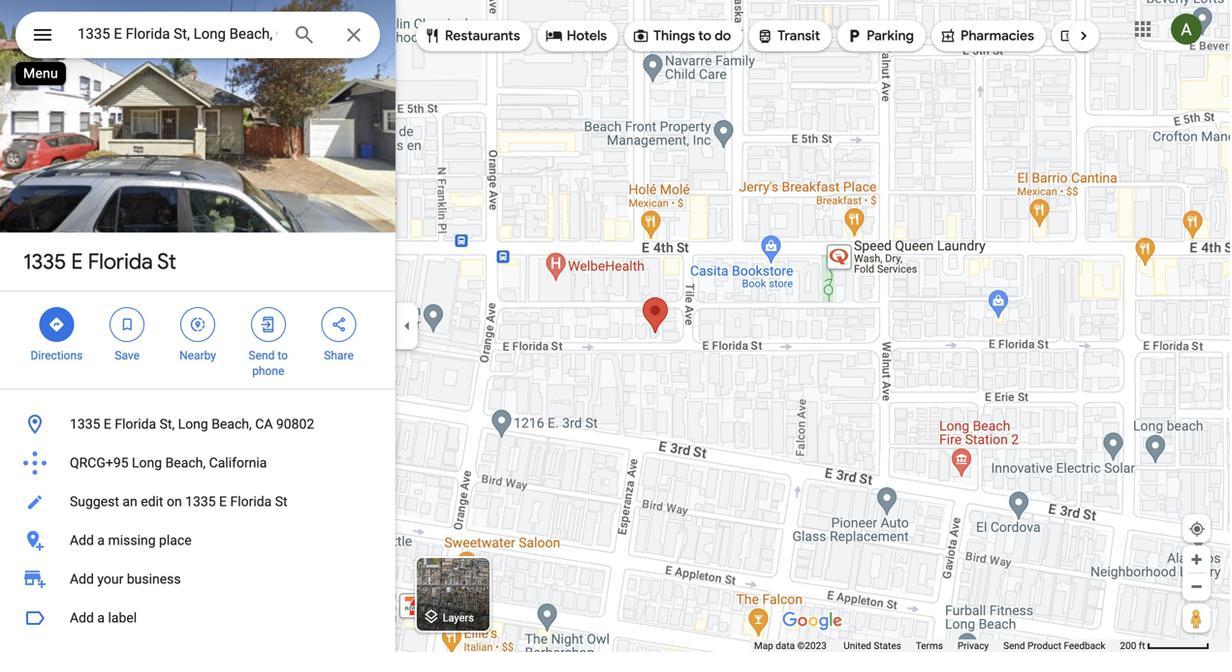 Task type: locate. For each thing, give the bounding box(es) containing it.
e for 1335 e florida st, long beach, ca 90802
[[104, 417, 111, 433]]

1335 up qrcg+95
[[70, 417, 100, 433]]

data
[[776, 641, 795, 652]]

missing
[[108, 533, 156, 549]]

0 horizontal spatial beach,
[[165, 455, 206, 471]]

send product feedback button
[[1004, 640, 1106, 653]]

states
[[874, 641, 902, 652]]


[[632, 25, 650, 47]]

beach,
[[212, 417, 252, 433], [165, 455, 206, 471]]

long up edit
[[132, 455, 162, 471]]

beach, down 1335 e florida st, long beach, ca 90802
[[165, 455, 206, 471]]

add your business link
[[0, 561, 396, 599]]

0 horizontal spatial long
[[132, 455, 162, 471]]


[[940, 25, 957, 47]]

e inside "button"
[[219, 494, 227, 510]]

florida up 
[[88, 248, 153, 275]]

business
[[127, 572, 181, 588]]

0 horizontal spatial st
[[157, 248, 176, 275]]

2 vertical spatial florida
[[230, 494, 272, 510]]

suggest an edit on 1335 e florida st
[[70, 494, 288, 510]]

1 horizontal spatial to
[[699, 27, 712, 45]]

3 add from the top
[[70, 610, 94, 626]]

footer containing map data ©2023
[[754, 640, 1120, 653]]

a left 'missing'
[[97, 533, 105, 549]]

0 horizontal spatial e
[[71, 248, 83, 275]]

1 vertical spatial add
[[70, 572, 94, 588]]

add a label
[[70, 610, 137, 626]]

long
[[178, 417, 208, 433], [132, 455, 162, 471]]

ft
[[1139, 641, 1146, 652]]

terms
[[916, 641, 943, 652]]

e down california
[[219, 494, 227, 510]]

0 vertical spatial a
[[97, 533, 105, 549]]

a left label
[[97, 610, 105, 626]]

1335 e florida st
[[23, 248, 176, 275]]

1 vertical spatial st
[[275, 494, 288, 510]]

to inside the  things to do
[[699, 27, 712, 45]]

 transit
[[757, 25, 820, 47]]

0 vertical spatial st
[[157, 248, 176, 275]]

qrcg+95 long beach, california
[[70, 455, 267, 471]]

1335 for 1335 e florida st
[[23, 248, 66, 275]]

1 horizontal spatial 1335
[[70, 417, 100, 433]]

an
[[123, 494, 137, 510]]

beach, left ca
[[212, 417, 252, 433]]


[[189, 314, 207, 336]]

hotels
[[567, 27, 607, 45]]

florida left st,
[[115, 417, 156, 433]]


[[846, 25, 863, 47]]

e inside button
[[104, 417, 111, 433]]

1 vertical spatial long
[[132, 455, 162, 471]]

st
[[157, 248, 176, 275], [275, 494, 288, 510]]

2 horizontal spatial 1335
[[185, 494, 216, 510]]

0 vertical spatial beach,
[[212, 417, 252, 433]]

atms
[[1081, 27, 1116, 45]]

1 vertical spatial beach,
[[165, 455, 206, 471]]

0 vertical spatial send
[[249, 349, 275, 363]]

200 ft
[[1120, 641, 1146, 652]]

0 vertical spatial florida
[[88, 248, 153, 275]]

privacy button
[[958, 640, 989, 653]]

place
[[159, 533, 192, 549]]

1 vertical spatial florida
[[115, 417, 156, 433]]

1 vertical spatial to
[[278, 349, 288, 363]]

add
[[70, 533, 94, 549], [70, 572, 94, 588], [70, 610, 94, 626]]

1 vertical spatial a
[[97, 610, 105, 626]]

1335
[[23, 248, 66, 275], [70, 417, 100, 433], [185, 494, 216, 510]]

0 vertical spatial long
[[178, 417, 208, 433]]

 button
[[16, 12, 70, 62]]

1 vertical spatial e
[[104, 417, 111, 433]]

None field
[[78, 22, 277, 46]]

1335 up the 
[[23, 248, 66, 275]]

send for send product feedback
[[1004, 641, 1026, 652]]

0 vertical spatial add
[[70, 533, 94, 549]]

2 vertical spatial 1335
[[185, 494, 216, 510]]

1 horizontal spatial e
[[104, 417, 111, 433]]

2 vertical spatial add
[[70, 610, 94, 626]]

 pharmacies
[[940, 25, 1035, 47]]


[[31, 21, 54, 49]]

add down suggest
[[70, 533, 94, 549]]

add left your
[[70, 572, 94, 588]]

1 horizontal spatial st
[[275, 494, 288, 510]]

send left product
[[1004, 641, 1026, 652]]

add a label button
[[0, 599, 396, 638]]

2 a from the top
[[97, 610, 105, 626]]

2 horizontal spatial e
[[219, 494, 227, 510]]

next page image
[[1075, 27, 1093, 45]]

beach, inside "button"
[[165, 455, 206, 471]]

1 add from the top
[[70, 533, 94, 549]]

a for missing
[[97, 533, 105, 549]]

available search options for this area region
[[401, 13, 1128, 59]]

 hotels
[[546, 25, 607, 47]]

product
[[1028, 641, 1062, 652]]

layers
[[443, 612, 474, 624]]

to up phone
[[278, 349, 288, 363]]

map data ©2023
[[754, 641, 829, 652]]

send inside button
[[1004, 641, 1026, 652]]

0 horizontal spatial to
[[278, 349, 288, 363]]

send
[[249, 349, 275, 363], [1004, 641, 1026, 652]]

send to phone
[[249, 349, 288, 378]]

0 horizontal spatial send
[[249, 349, 275, 363]]

1 vertical spatial 1335
[[70, 417, 100, 433]]

united states button
[[844, 640, 902, 653]]

to left do
[[699, 27, 712, 45]]

1 horizontal spatial long
[[178, 417, 208, 433]]

florida inside button
[[115, 417, 156, 433]]

2 add from the top
[[70, 572, 94, 588]]

st up actions for 1335 e florida st region
[[157, 248, 176, 275]]

things
[[654, 27, 695, 45]]

2 vertical spatial e
[[219, 494, 227, 510]]

0 vertical spatial 1335
[[23, 248, 66, 275]]

footer inside the google maps element
[[754, 640, 1120, 653]]

e
[[71, 248, 83, 275], [104, 417, 111, 433], [219, 494, 227, 510]]

florida down california
[[230, 494, 272, 510]]

qrcg+95 long beach, california button
[[0, 444, 396, 483]]

send up phone
[[249, 349, 275, 363]]

send inside send to phone
[[249, 349, 275, 363]]


[[118, 314, 136, 336]]

0 horizontal spatial 1335
[[23, 248, 66, 275]]

add left label
[[70, 610, 94, 626]]

florida
[[88, 248, 153, 275], [115, 417, 156, 433], [230, 494, 272, 510]]

1 vertical spatial send
[[1004, 641, 1026, 652]]

directions
[[31, 349, 83, 363]]

e up directions on the left bottom
[[71, 248, 83, 275]]

1 horizontal spatial send
[[1004, 641, 1026, 652]]

to
[[699, 27, 712, 45], [278, 349, 288, 363]]

long right st,
[[178, 417, 208, 433]]

0 vertical spatial to
[[699, 27, 712, 45]]

1 a from the top
[[97, 533, 105, 549]]

st down 90802
[[275, 494, 288, 510]]

1335 right on
[[185, 494, 216, 510]]

0 vertical spatial e
[[71, 248, 83, 275]]

90802
[[276, 417, 314, 433]]

1 horizontal spatial beach,
[[212, 417, 252, 433]]

terms button
[[916, 640, 943, 653]]

parking
[[867, 27, 914, 45]]

phone
[[252, 365, 284, 378]]

footer
[[754, 640, 1120, 653]]

a
[[97, 533, 105, 549], [97, 610, 105, 626]]

©2023
[[798, 641, 827, 652]]

your
[[97, 572, 123, 588]]

1335 inside 1335 e florida st, long beach, ca 90802 button
[[70, 417, 100, 433]]

e up qrcg+95
[[104, 417, 111, 433]]



Task type: vqa. For each thing, say whether or not it's contained in the screenshot.
trip corresponding to 20-
no



Task type: describe. For each thing, give the bounding box(es) containing it.
beach, inside button
[[212, 417, 252, 433]]

privacy
[[958, 641, 989, 652]]

save
[[115, 349, 140, 363]]


[[1060, 25, 1077, 47]]

send for send to phone
[[249, 349, 275, 363]]

share
[[324, 349, 354, 363]]


[[546, 25, 563, 47]]

pharmacies
[[961, 27, 1035, 45]]

1335 e florida st, long beach, ca 90802 button
[[0, 405, 396, 444]]

to inside send to phone
[[278, 349, 288, 363]]

add for add a missing place
[[70, 533, 94, 549]]

1335 for 1335 e florida st, long beach, ca 90802
[[70, 417, 100, 433]]

california
[[209, 455, 267, 471]]

200 ft button
[[1120, 641, 1210, 652]]

1335 e florida st, long beach, ca 90802
[[70, 417, 314, 433]]

200
[[1120, 641, 1137, 652]]

florida for st,
[[115, 417, 156, 433]]


[[330, 314, 348, 336]]

none field inside 1335 e florida st, long beach, ca 90802 field
[[78, 22, 277, 46]]

 parking
[[846, 25, 914, 47]]

on
[[167, 494, 182, 510]]

 search field
[[16, 12, 380, 62]]

nearby
[[179, 349, 216, 363]]

ca
[[255, 417, 273, 433]]

actions for 1335 e florida st region
[[0, 292, 396, 389]]

united states
[[844, 641, 902, 652]]

edit
[[141, 494, 163, 510]]

map
[[754, 641, 774, 652]]

collapse side panel image
[[397, 316, 418, 337]]

feedback
[[1064, 641, 1106, 652]]

send product feedback
[[1004, 641, 1106, 652]]

add a missing place
[[70, 533, 192, 549]]

add for add a label
[[70, 610, 94, 626]]

restaurants
[[445, 27, 520, 45]]

united
[[844, 641, 872, 652]]

label
[[108, 610, 137, 626]]

 atms
[[1060, 25, 1116, 47]]

st,
[[160, 417, 175, 433]]

e for 1335 e florida st
[[71, 248, 83, 275]]

 restaurants
[[424, 25, 520, 47]]

do
[[715, 27, 731, 45]]

florida inside "button"
[[230, 494, 272, 510]]

a for label
[[97, 610, 105, 626]]

long inside button
[[178, 417, 208, 433]]

google account: angela cha  
(angela.cha@adept.ai) image
[[1171, 14, 1202, 45]]

show your location image
[[1189, 521, 1206, 538]]

show street view coverage image
[[1183, 604, 1211, 633]]

 things to do
[[632, 25, 731, 47]]

add a missing place button
[[0, 522, 396, 561]]

qrcg+95
[[70, 455, 129, 471]]


[[48, 314, 65, 336]]


[[424, 25, 441, 47]]

google maps element
[[0, 0, 1231, 653]]

suggest
[[70, 494, 119, 510]]

1335 e florida st main content
[[0, 0, 396, 653]]

long inside "button"
[[132, 455, 162, 471]]

add for add your business
[[70, 572, 94, 588]]

1335 inside suggest an edit on 1335 e florida st "button"
[[185, 494, 216, 510]]

transit
[[778, 27, 820, 45]]


[[757, 25, 774, 47]]

suggest an edit on 1335 e florida st button
[[0, 483, 396, 522]]

add your business
[[70, 572, 181, 588]]

st inside "button"
[[275, 494, 288, 510]]

florida for st
[[88, 248, 153, 275]]


[[260, 314, 277, 336]]

1335 E Florida St, Long Beach, CA 90802 field
[[16, 12, 380, 58]]

zoom out image
[[1190, 580, 1204, 594]]

zoom in image
[[1190, 553, 1204, 567]]



